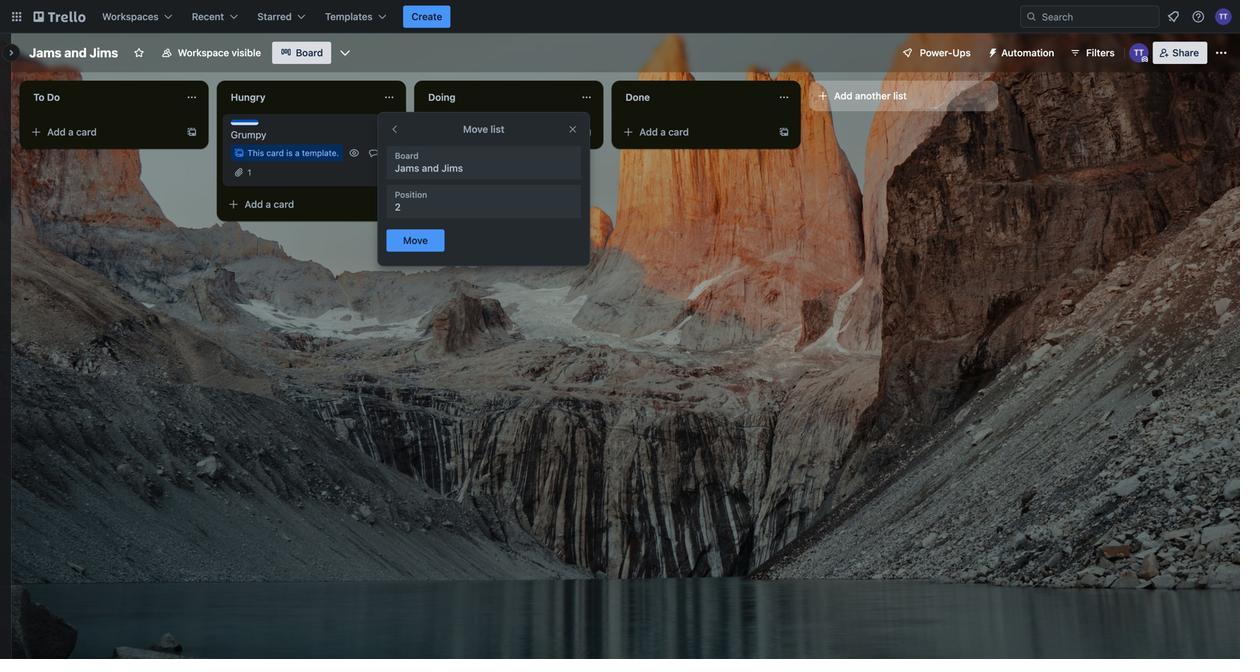 Task type: describe. For each thing, give the bounding box(es) containing it.
automation
[[1001, 47, 1054, 58]]

back to home image
[[33, 6, 86, 28]]

hungry
[[231, 91, 265, 103]]

templates
[[325, 11, 373, 22]]

add a card for add a card button underneath this card is a template.
[[245, 198, 294, 210]]

star or unstar board image
[[133, 47, 145, 58]]

primary element
[[0, 0, 1240, 33]]

to do
[[33, 91, 60, 103]]

is
[[286, 148, 293, 158]]

card left is
[[266, 148, 284, 158]]

Done text field
[[617, 86, 770, 108]]

jims inside board jams and jims
[[442, 162, 463, 174]]

share button
[[1153, 42, 1208, 64]]

done
[[626, 91, 650, 103]]

position 2
[[395, 190, 427, 213]]

To Do text field
[[25, 86, 178, 108]]

2 horizontal spatial create from template… image
[[779, 127, 790, 138]]

create from template… image for doing
[[581, 127, 592, 138]]

add a card button down done text field
[[617, 121, 773, 143]]

grumpy link
[[231, 128, 392, 142]]

add another list
[[834, 90, 907, 101]]

workspace visible
[[178, 47, 261, 58]]

list inside button
[[893, 90, 907, 101]]

workspace visible button
[[153, 42, 269, 64]]

template.
[[302, 148, 339, 158]]

this member is an admin of this board. image
[[1142, 56, 1148, 63]]

0 horizontal spatial list
[[491, 123, 505, 135]]

create
[[412, 11, 442, 22]]

this card is a template.
[[247, 148, 339, 158]]

a down doing text field
[[463, 126, 468, 138]]

share
[[1173, 47, 1199, 58]]

color: blue, title: none image
[[231, 120, 259, 125]]

1 horizontal spatial 1
[[382, 148, 386, 158]]

recent
[[192, 11, 224, 22]]

jams and jims
[[29, 45, 118, 60]]

add a card down doing
[[442, 126, 492, 138]]

add for "add another list" button
[[834, 90, 853, 101]]

open information menu image
[[1192, 10, 1205, 24]]

add another list button
[[809, 81, 998, 111]]

position
[[395, 190, 427, 200]]

board link
[[272, 42, 331, 64]]

card down the to do text box
[[76, 126, 97, 138]]

board jams and jims
[[395, 151, 463, 174]]

Doing text field
[[420, 86, 573, 108]]

this
[[247, 148, 264, 158]]

do
[[47, 91, 60, 103]]

power-ups button
[[892, 42, 979, 64]]

create from template… image
[[186, 127, 197, 138]]

starred button
[[249, 6, 314, 28]]

workspaces
[[102, 11, 159, 22]]

Hungry text field
[[222, 86, 375, 108]]

filters button
[[1066, 42, 1119, 64]]

2
[[395, 201, 401, 213]]

recent button
[[184, 6, 246, 28]]

board for board jams and jims
[[395, 151, 419, 161]]

doing
[[428, 91, 456, 103]]

and inside board jams and jims
[[422, 162, 439, 174]]

create button
[[403, 6, 451, 28]]

add a card for add a card button underneath done text field
[[640, 126, 689, 138]]

search image
[[1026, 11, 1037, 22]]

add a card button down doing text field
[[420, 121, 576, 143]]

card down is
[[274, 198, 294, 210]]

workspace
[[178, 47, 229, 58]]



Task type: vqa. For each thing, say whether or not it's contained in the screenshot.
this member is an admin of this board. icon
yes



Task type: locate. For each thing, give the bounding box(es) containing it.
1 horizontal spatial jams
[[395, 162, 419, 174]]

board left the customize views image
[[296, 47, 323, 58]]

ups
[[953, 47, 971, 58]]

add inside button
[[834, 90, 853, 101]]

add for add a card button underneath done text field
[[640, 126, 658, 138]]

add for add a card button underneath this card is a template.
[[245, 198, 263, 210]]

add a card down this
[[245, 198, 294, 210]]

add a card button down this card is a template.
[[222, 193, 378, 216]]

0 horizontal spatial jams
[[29, 45, 61, 60]]

0 vertical spatial board
[[296, 47, 323, 58]]

a down the to do text box
[[68, 126, 74, 138]]

terry turtle (terryturtle) image
[[1215, 8, 1232, 25], [1129, 43, 1149, 63]]

add a card down done
[[640, 126, 689, 138]]

visible
[[232, 47, 261, 58]]

1 vertical spatial jams
[[395, 162, 419, 174]]

0 vertical spatial and
[[64, 45, 87, 60]]

jams down back to home image
[[29, 45, 61, 60]]

grumpy
[[231, 129, 266, 140]]

add
[[834, 90, 853, 101], [47, 126, 66, 138], [442, 126, 461, 138], [640, 126, 658, 138], [245, 198, 263, 210]]

0 horizontal spatial 1
[[247, 168, 251, 177]]

1 horizontal spatial create from template… image
[[581, 127, 592, 138]]

add a card
[[47, 126, 97, 138], [442, 126, 492, 138], [640, 126, 689, 138], [245, 198, 294, 210]]

create from template… image for hungry
[[384, 199, 395, 210]]

1 horizontal spatial board
[[395, 151, 419, 161]]

1 vertical spatial terry turtle (terryturtle) image
[[1129, 43, 1149, 63]]

sm image
[[982, 42, 1001, 61]]

terry turtle (terryturtle) image right "open information menu" image
[[1215, 8, 1232, 25]]

and up position
[[422, 162, 439, 174]]

add for add a card button under the to do text box
[[47, 126, 66, 138]]

power-ups
[[920, 47, 971, 58]]

jams inside board name text field
[[29, 45, 61, 60]]

board for board
[[296, 47, 323, 58]]

add down this
[[245, 198, 263, 210]]

power-
[[920, 47, 953, 58]]

workspaces button
[[94, 6, 181, 28]]

add left move
[[442, 126, 461, 138]]

card
[[76, 126, 97, 138], [471, 126, 492, 138], [668, 126, 689, 138], [266, 148, 284, 158], [274, 198, 294, 210]]

jams up position
[[395, 162, 419, 174]]

1 vertical spatial board
[[395, 151, 419, 161]]

0 horizontal spatial and
[[64, 45, 87, 60]]

1 vertical spatial and
[[422, 162, 439, 174]]

list right move
[[491, 123, 505, 135]]

board up position
[[395, 151, 419, 161]]

Search field
[[1037, 6, 1159, 27]]

a down this card is a template.
[[266, 198, 271, 210]]

and down back to home image
[[64, 45, 87, 60]]

move
[[463, 123, 488, 135]]

jams
[[29, 45, 61, 60], [395, 162, 419, 174]]

0 horizontal spatial create from template… image
[[384, 199, 395, 210]]

add left another
[[834, 90, 853, 101]]

add a card for add a card button under the to do text box
[[47, 126, 97, 138]]

add a card button
[[25, 121, 181, 143], [420, 121, 576, 143], [617, 121, 773, 143], [222, 193, 378, 216]]

1 vertical spatial list
[[491, 123, 505, 135]]

board inside board jams and jims
[[395, 151, 419, 161]]

customize views image
[[338, 46, 352, 60]]

1 horizontal spatial terry turtle (terryturtle) image
[[1215, 8, 1232, 25]]

0 vertical spatial terry turtle (terryturtle) image
[[1215, 8, 1232, 25]]

list right another
[[893, 90, 907, 101]]

1 down this
[[247, 168, 251, 177]]

show menu image
[[1214, 46, 1228, 60]]

0 horizontal spatial board
[[296, 47, 323, 58]]

jims
[[90, 45, 118, 60], [442, 162, 463, 174]]

filters
[[1086, 47, 1115, 58]]

0 horizontal spatial jims
[[90, 45, 118, 60]]

add down done
[[640, 126, 658, 138]]

board
[[296, 47, 323, 58], [395, 151, 419, 161]]

another
[[855, 90, 891, 101]]

and inside board name text field
[[64, 45, 87, 60]]

1 horizontal spatial and
[[422, 162, 439, 174]]

0 horizontal spatial terry turtle (terryturtle) image
[[1129, 43, 1149, 63]]

0 vertical spatial list
[[893, 90, 907, 101]]

automation button
[[982, 42, 1063, 64]]

templates button
[[317, 6, 395, 28]]

jams inside board jams and jims
[[395, 162, 419, 174]]

Board name text field
[[22, 42, 125, 64]]

1 horizontal spatial list
[[893, 90, 907, 101]]

1 horizontal spatial jims
[[442, 162, 463, 174]]

a down done text field
[[660, 126, 666, 138]]

card down done text field
[[668, 126, 689, 138]]

switch to… image
[[10, 10, 24, 24]]

add a card down do
[[47, 126, 97, 138]]

starred
[[257, 11, 292, 22]]

1 left board jams and jims
[[382, 148, 386, 158]]

create from template… image
[[581, 127, 592, 138], [779, 127, 790, 138], [384, 199, 395, 210]]

1 vertical spatial jims
[[442, 162, 463, 174]]

to
[[33, 91, 44, 103]]

0 vertical spatial 1
[[382, 148, 386, 158]]

terry turtle (terryturtle) image right filters at right
[[1129, 43, 1149, 63]]

a right is
[[295, 148, 300, 158]]

1 vertical spatial 1
[[247, 168, 251, 177]]

list
[[893, 90, 907, 101], [491, 123, 505, 135]]

move list
[[463, 123, 505, 135]]

0 vertical spatial jams
[[29, 45, 61, 60]]

card down doing text field
[[471, 126, 492, 138]]

add a card button down the to do text box
[[25, 121, 181, 143]]

0 notifications image
[[1165, 8, 1182, 25]]

and
[[64, 45, 87, 60], [422, 162, 439, 174]]

a
[[68, 126, 74, 138], [463, 126, 468, 138], [660, 126, 666, 138], [295, 148, 300, 158], [266, 198, 271, 210]]

0 vertical spatial jims
[[90, 45, 118, 60]]

add down do
[[47, 126, 66, 138]]

1
[[382, 148, 386, 158], [247, 168, 251, 177]]

None submit
[[387, 229, 445, 252]]

jims inside board name text field
[[90, 45, 118, 60]]



